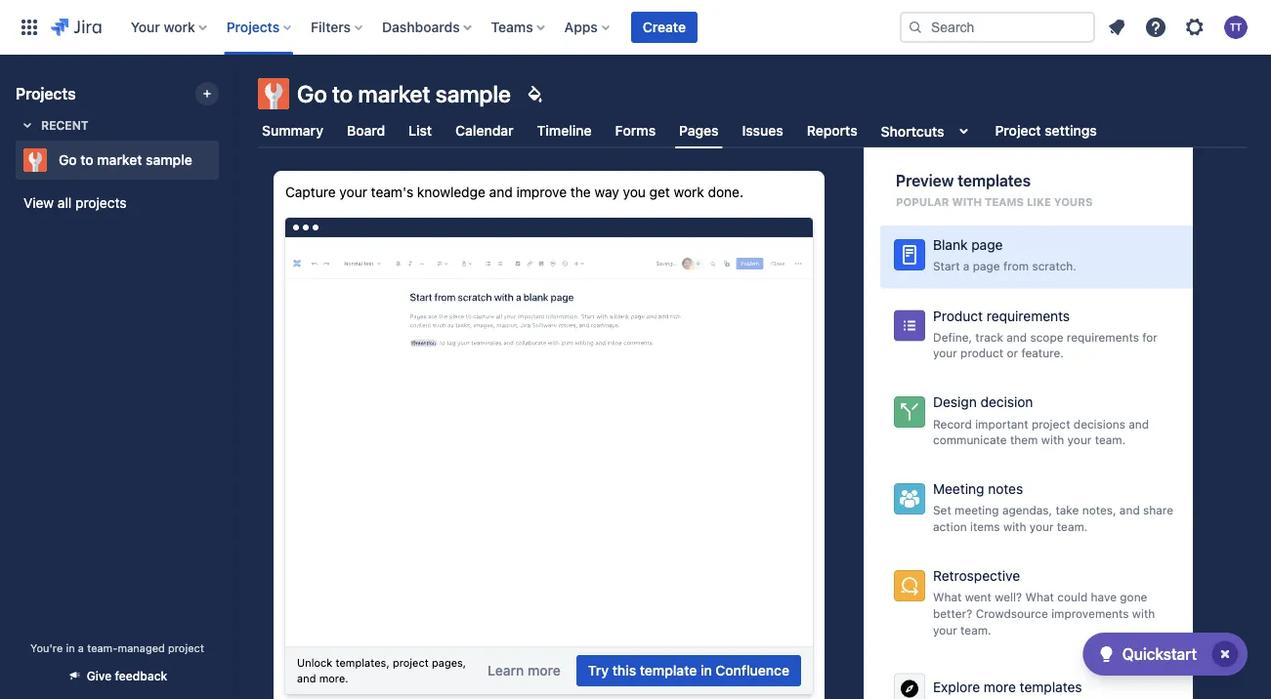 Task type: describe. For each thing, give the bounding box(es) containing it.
teams
[[491, 19, 533, 35]]

a inside blank page start a page from scratch.
[[964, 260, 970, 273]]

filters
[[311, 19, 351, 35]]

search image
[[908, 20, 924, 35]]

this
[[613, 663, 636, 679]]

settings image
[[1184, 16, 1207, 39]]

Search field
[[900, 12, 1096, 43]]

go to market sample link
[[16, 141, 211, 180]]

0 horizontal spatial in
[[66, 642, 75, 655]]

teams button
[[485, 12, 553, 43]]

more for explore
[[984, 680, 1016, 696]]

and for pages,
[[297, 673, 316, 685]]

and inside meeting notes set meeting agendas, take notes, and share action items with your team.
[[1120, 504, 1140, 518]]

[object object] confluence template image
[[285, 238, 813, 534]]

preview
[[896, 172, 954, 190]]

team's
[[371, 184, 414, 200]]

define,
[[934, 330, 973, 344]]

0 vertical spatial page
[[972, 237, 1003, 253]]

list
[[409, 123, 432, 139]]

summary link
[[258, 113, 327, 149]]

projects inside projects popup button
[[227, 19, 280, 35]]

product
[[961, 347, 1004, 360]]

for
[[1143, 330, 1158, 344]]

confluence
[[716, 663, 790, 679]]

sidebar navigation image
[[213, 78, 256, 117]]

like
[[1027, 196, 1052, 209]]

pages,
[[432, 657, 466, 670]]

1 vertical spatial projects
[[16, 85, 76, 103]]

give
[[87, 670, 112, 684]]

could
[[1058, 591, 1088, 605]]

managed
[[118, 642, 165, 655]]

you
[[623, 184, 646, 200]]

try
[[588, 663, 609, 679]]

team. for retrospective
[[961, 624, 992, 637]]

crowdsource
[[976, 607, 1049, 621]]

design decision record important project decisions and communicate them with your team.
[[934, 395, 1150, 447]]

meeting
[[934, 481, 985, 498]]

apps
[[565, 19, 598, 35]]

set background color image
[[523, 82, 546, 106]]

help image
[[1145, 16, 1168, 39]]

1 horizontal spatial market
[[358, 80, 431, 108]]

forms
[[615, 123, 656, 139]]

well?
[[995, 591, 1023, 605]]

meeting notes set meeting agendas, take notes, and share action items with your team.
[[934, 481, 1174, 534]]

team. inside design decision record important project decisions and communicate them with your team.
[[1096, 433, 1126, 447]]

add to starred image
[[213, 149, 237, 172]]

popular
[[896, 196, 950, 209]]

share
[[1144, 504, 1174, 518]]

in inside button
[[701, 663, 712, 679]]

went
[[966, 591, 992, 605]]

filters button
[[305, 12, 371, 43]]

product requirements image
[[898, 314, 922, 337]]

calendar
[[456, 123, 514, 139]]

dismiss quickstart image
[[1210, 639, 1241, 671]]

work inside 'your work' dropdown button
[[164, 19, 195, 35]]

shortcuts button
[[877, 113, 980, 149]]

have
[[1091, 591, 1117, 605]]

from
[[1004, 260, 1029, 273]]

communicate
[[934, 433, 1007, 447]]

team-
[[87, 642, 118, 655]]

pages
[[680, 123, 719, 139]]

all
[[58, 195, 72, 211]]

appswitcher icon image
[[18, 16, 41, 39]]

and inside design decision record important project decisions and communicate them with your team.
[[1129, 417, 1150, 431]]

learn more button
[[476, 656, 573, 687]]

view all projects link
[[16, 186, 219, 221]]

timeline
[[537, 123, 592, 139]]

banner containing your work
[[0, 0, 1272, 55]]

0 vertical spatial sample
[[436, 80, 511, 108]]

blank page start a page from scratch.
[[934, 237, 1077, 273]]

settings
[[1045, 123, 1098, 139]]

product requirements define, track and scope requirements for your product or feature.
[[934, 308, 1158, 360]]

teams
[[985, 196, 1024, 209]]

projects button
[[221, 12, 299, 43]]

2 what from the left
[[1026, 591, 1055, 605]]

quickstart button
[[1084, 633, 1248, 676]]

them
[[1011, 433, 1039, 447]]

0 vertical spatial go to market sample
[[297, 80, 511, 108]]

take
[[1056, 504, 1080, 518]]

yours
[[1054, 196, 1093, 209]]

calendar link
[[452, 113, 518, 149]]

project inside unlock templates, project pages, and more.
[[393, 657, 429, 670]]

project
[[996, 123, 1042, 139]]

0 horizontal spatial a
[[78, 642, 84, 655]]

get
[[650, 184, 670, 200]]

templates,
[[336, 657, 390, 670]]

feature.
[[1022, 347, 1064, 360]]

board
[[347, 123, 385, 139]]

scope
[[1031, 330, 1064, 344]]

way
[[595, 184, 619, 200]]

1 vertical spatial page
[[973, 260, 1001, 273]]

your inside retrospective what went well? what could have gone better? crowdsource improvements with your team.
[[934, 624, 958, 637]]



Task type: vqa. For each thing, say whether or not it's contained in the screenshot.
Retrospective
yes



Task type: locate. For each thing, give the bounding box(es) containing it.
agendas,
[[1003, 504, 1053, 518]]

go down recent
[[59, 152, 77, 168]]

scratch.
[[1033, 260, 1077, 273]]

your left team's
[[340, 184, 367, 200]]

page left from
[[973, 260, 1001, 273]]

explore more templates button
[[881, 660, 1194, 700]]

explore
[[934, 680, 981, 696]]

decisions
[[1074, 417, 1126, 431]]

2 horizontal spatial project
[[1032, 417, 1071, 431]]

2 horizontal spatial team.
[[1096, 433, 1126, 447]]

and inside unlock templates, project pages, and more.
[[297, 673, 316, 685]]

dashboards button
[[376, 12, 480, 43]]

0 horizontal spatial work
[[164, 19, 195, 35]]

0 vertical spatial in
[[66, 642, 75, 655]]

0 horizontal spatial projects
[[16, 85, 76, 103]]

go to market sample up view all projects link
[[59, 152, 192, 168]]

go to market sample
[[297, 80, 511, 108], [59, 152, 192, 168]]

work right get
[[674, 184, 705, 200]]

and down the unlock
[[297, 673, 316, 685]]

jira image
[[51, 16, 101, 39], [51, 16, 101, 39]]

team. for meeting notes
[[1058, 520, 1088, 534]]

important
[[976, 417, 1029, 431]]

team. inside retrospective what went well? what could have gone better? crowdsource improvements with your team.
[[961, 624, 992, 637]]

your down decisions on the right bottom of the page
[[1068, 433, 1092, 447]]

project inside design decision record important project decisions and communicate them with your team.
[[1032, 417, 1071, 431]]

meeting notes image
[[898, 488, 922, 511]]

projects
[[75, 195, 127, 211]]

team.
[[1096, 433, 1126, 447], [1058, 520, 1088, 534], [961, 624, 992, 637]]

in right you're
[[66, 642, 75, 655]]

page right blank
[[972, 237, 1003, 253]]

and up or
[[1007, 330, 1027, 344]]

issues
[[742, 123, 784, 139]]

0 vertical spatial team.
[[1096, 433, 1126, 447]]

create
[[643, 19, 686, 35]]

1 horizontal spatial in
[[701, 663, 712, 679]]

your inside product requirements define, track and scope requirements for your product or feature.
[[934, 347, 958, 360]]

to up board
[[332, 80, 353, 108]]

design
[[934, 395, 977, 411]]

0 horizontal spatial team.
[[961, 624, 992, 637]]

1 horizontal spatial to
[[332, 80, 353, 108]]

more.
[[319, 673, 349, 685]]

product
[[934, 308, 983, 324]]

1 vertical spatial market
[[97, 152, 142, 168]]

project up them
[[1032, 417, 1071, 431]]

capture
[[285, 184, 336, 200]]

work right your
[[164, 19, 195, 35]]

better?
[[934, 607, 973, 621]]

improvements
[[1052, 607, 1129, 621]]

with right them
[[1042, 433, 1065, 447]]

1 horizontal spatial go
[[297, 80, 327, 108]]

banner
[[0, 0, 1272, 55]]

projects up collapse recent projects icon
[[16, 85, 76, 103]]

dashboards
[[382, 19, 460, 35]]

learn
[[488, 663, 524, 679]]

market
[[358, 80, 431, 108], [97, 152, 142, 168]]

team. inside meeting notes set meeting agendas, take notes, and share action items with your team.
[[1058, 520, 1088, 534]]

1 vertical spatial go to market sample
[[59, 152, 192, 168]]

1 what from the left
[[934, 591, 962, 605]]

more for learn
[[528, 663, 561, 679]]

apps button
[[559, 12, 618, 43]]

projects
[[227, 19, 280, 35], [16, 85, 76, 103]]

0 vertical spatial market
[[358, 80, 431, 108]]

0 horizontal spatial project
[[168, 642, 204, 655]]

start
[[934, 260, 960, 273]]

1 vertical spatial work
[[674, 184, 705, 200]]

and inside product requirements define, track and scope requirements for your product or feature.
[[1007, 330, 1027, 344]]

go
[[297, 80, 327, 108], [59, 152, 77, 168]]

tab list containing pages
[[246, 113, 1260, 149]]

project
[[1032, 417, 1071, 431], [168, 642, 204, 655], [393, 657, 429, 670]]

requirements
[[987, 308, 1070, 324], [1067, 330, 1140, 344]]

sample
[[436, 80, 511, 108], [146, 152, 192, 168]]

notes,
[[1083, 504, 1117, 518]]

unlock templates, project pages, and more.
[[297, 657, 466, 685]]

go to market sample up list
[[297, 80, 511, 108]]

1 vertical spatial team.
[[1058, 520, 1088, 534]]

with left teams
[[953, 196, 983, 209]]

retrospective what went well? what could have gone better? crowdsource improvements with your team.
[[934, 568, 1156, 637]]

and right decisions on the right bottom of the page
[[1129, 417, 1150, 431]]

list link
[[405, 113, 436, 149]]

more inside button
[[528, 663, 561, 679]]

0 vertical spatial requirements
[[987, 308, 1070, 324]]

template
[[640, 663, 697, 679]]

your
[[131, 19, 160, 35]]

templates
[[958, 172, 1031, 190], [1020, 680, 1083, 696]]

with down gone
[[1133, 607, 1156, 621]]

team. down take at the bottom
[[1058, 520, 1088, 534]]

0 horizontal spatial market
[[97, 152, 142, 168]]

1 vertical spatial to
[[80, 152, 94, 168]]

tab list
[[246, 113, 1260, 149]]

summary
[[262, 123, 324, 139]]

with down the agendas,
[[1004, 520, 1027, 534]]

1 horizontal spatial projects
[[227, 19, 280, 35]]

0 vertical spatial templates
[[958, 172, 1031, 190]]

what right well?
[[1026, 591, 1055, 605]]

check image
[[1095, 643, 1119, 667]]

0 vertical spatial projects
[[227, 19, 280, 35]]

0 horizontal spatial go
[[59, 152, 77, 168]]

1 horizontal spatial what
[[1026, 591, 1055, 605]]

with inside meeting notes set meeting agendas, take notes, and share action items with your team.
[[1004, 520, 1027, 534]]

0 horizontal spatial more
[[528, 663, 561, 679]]

1 vertical spatial a
[[78, 642, 84, 655]]

0 vertical spatial project
[[1032, 417, 1071, 431]]

0 vertical spatial to
[[332, 80, 353, 108]]

your work button
[[125, 12, 215, 43]]

more inside button
[[984, 680, 1016, 696]]

your work
[[131, 19, 195, 35]]

notes
[[988, 481, 1024, 498]]

2 vertical spatial project
[[393, 657, 429, 670]]

in right "template"
[[701, 663, 712, 679]]

with inside retrospective what went well? what could have gone better? crowdsource improvements with your team.
[[1133, 607, 1156, 621]]

sample left add to starred image
[[146, 152, 192, 168]]

and for knowledge
[[489, 184, 513, 200]]

more right learn
[[528, 663, 561, 679]]

done.
[[708, 184, 744, 200]]

create button
[[631, 12, 698, 43]]

your
[[340, 184, 367, 200], [934, 347, 958, 360], [1068, 433, 1092, 447], [1030, 520, 1054, 534], [934, 624, 958, 637]]

retrospective image
[[898, 575, 922, 598]]

reports link
[[803, 113, 862, 149]]

1 horizontal spatial project
[[393, 657, 429, 670]]

give feedback button
[[55, 661, 179, 693]]

set
[[934, 504, 952, 518]]

0 horizontal spatial to
[[80, 152, 94, 168]]

forms link
[[612, 113, 660, 149]]

meeting
[[955, 504, 1000, 518]]

1 horizontal spatial go to market sample
[[297, 80, 511, 108]]

quickstart
[[1123, 646, 1197, 664]]

view
[[23, 195, 54, 211]]

your profile and settings image
[[1225, 16, 1248, 39]]

the
[[571, 184, 591, 200]]

with inside preview templates popular with teams like yours
[[953, 196, 983, 209]]

1 vertical spatial go
[[59, 152, 77, 168]]

templates up teams
[[958, 172, 1031, 190]]

create project image
[[199, 86, 215, 102]]

templates inside preview templates popular with teams like yours
[[958, 172, 1031, 190]]

team. down better?
[[961, 624, 992, 637]]

1 vertical spatial project
[[168, 642, 204, 655]]

and left share
[[1120, 504, 1140, 518]]

project left pages,
[[393, 657, 429, 670]]

primary element
[[12, 0, 900, 55]]

more image
[[898, 678, 922, 700]]

more right "explore"
[[984, 680, 1016, 696]]

1 horizontal spatial sample
[[436, 80, 511, 108]]

explore more templates
[[934, 680, 1083, 696]]

1 vertical spatial in
[[701, 663, 712, 679]]

you're in a team-managed project
[[30, 642, 204, 655]]

a right start
[[964, 260, 970, 273]]

to down recent
[[80, 152, 94, 168]]

your down define,
[[934, 347, 958, 360]]

1 vertical spatial sample
[[146, 152, 192, 168]]

blank image
[[898, 243, 922, 267]]

0 vertical spatial work
[[164, 19, 195, 35]]

1 horizontal spatial team.
[[1058, 520, 1088, 534]]

requirements left for
[[1067, 330, 1140, 344]]

team. down decisions on the right bottom of the page
[[1096, 433, 1126, 447]]

blank
[[934, 237, 968, 253]]

what
[[934, 591, 962, 605], [1026, 591, 1055, 605]]

0 horizontal spatial what
[[934, 591, 962, 605]]

notifications image
[[1106, 16, 1129, 39]]

0 horizontal spatial go to market sample
[[59, 152, 192, 168]]

1 horizontal spatial work
[[674, 184, 705, 200]]

unlock
[[297, 657, 333, 670]]

your inside meeting notes set meeting agendas, take notes, and share action items with your team.
[[1030, 520, 1054, 534]]

1 horizontal spatial more
[[984, 680, 1016, 696]]

sample up calendar at top
[[436, 80, 511, 108]]

templates down crowdsource
[[1020, 680, 1083, 696]]

view all projects
[[23, 195, 127, 211]]

capture your team's knowledge and improve the way you get work done.
[[285, 184, 744, 200]]

shortcuts
[[881, 123, 945, 139]]

with inside design decision record important project decisions and communicate them with your team.
[[1042, 433, 1065, 447]]

give feedback
[[87, 670, 167, 684]]

reports
[[807, 123, 858, 139]]

and for track
[[1007, 330, 1027, 344]]

a
[[964, 260, 970, 273], [78, 642, 84, 655]]

projects up the sidebar navigation icon
[[227, 19, 280, 35]]

templates inside button
[[1020, 680, 1083, 696]]

2 vertical spatial team.
[[961, 624, 992, 637]]

decision image
[[898, 401, 922, 424]]

your down the agendas,
[[1030, 520, 1054, 534]]

feedback
[[115, 670, 167, 684]]

1 vertical spatial requirements
[[1067, 330, 1140, 344]]

what up better?
[[934, 591, 962, 605]]

project settings
[[996, 123, 1098, 139]]

decision
[[981, 395, 1034, 411]]

retrospective
[[934, 568, 1021, 585]]

1 horizontal spatial a
[[964, 260, 970, 273]]

knowledge
[[417, 184, 486, 200]]

market up view all projects link
[[97, 152, 142, 168]]

board link
[[343, 113, 389, 149]]

project right the managed on the bottom
[[168, 642, 204, 655]]

a left team-
[[78, 642, 84, 655]]

requirements up scope
[[987, 308, 1070, 324]]

0 horizontal spatial sample
[[146, 152, 192, 168]]

0 vertical spatial a
[[964, 260, 970, 273]]

go up summary
[[297, 80, 327, 108]]

and
[[489, 184, 513, 200], [1007, 330, 1027, 344], [1129, 417, 1150, 431], [1120, 504, 1140, 518], [297, 673, 316, 685]]

your down better?
[[934, 624, 958, 637]]

action
[[934, 520, 967, 534]]

market up list
[[358, 80, 431, 108]]

0 vertical spatial go
[[297, 80, 327, 108]]

1 vertical spatial templates
[[1020, 680, 1083, 696]]

items
[[971, 520, 1001, 534]]

collapse recent projects image
[[16, 113, 39, 137]]

preview templates popular with teams like yours
[[896, 172, 1093, 209]]

learn more
[[488, 663, 561, 679]]

or
[[1007, 347, 1019, 360]]

your inside design decision record important project decisions and communicate them with your team.
[[1068, 433, 1092, 447]]

gone
[[1121, 591, 1148, 605]]

and left improve
[[489, 184, 513, 200]]



